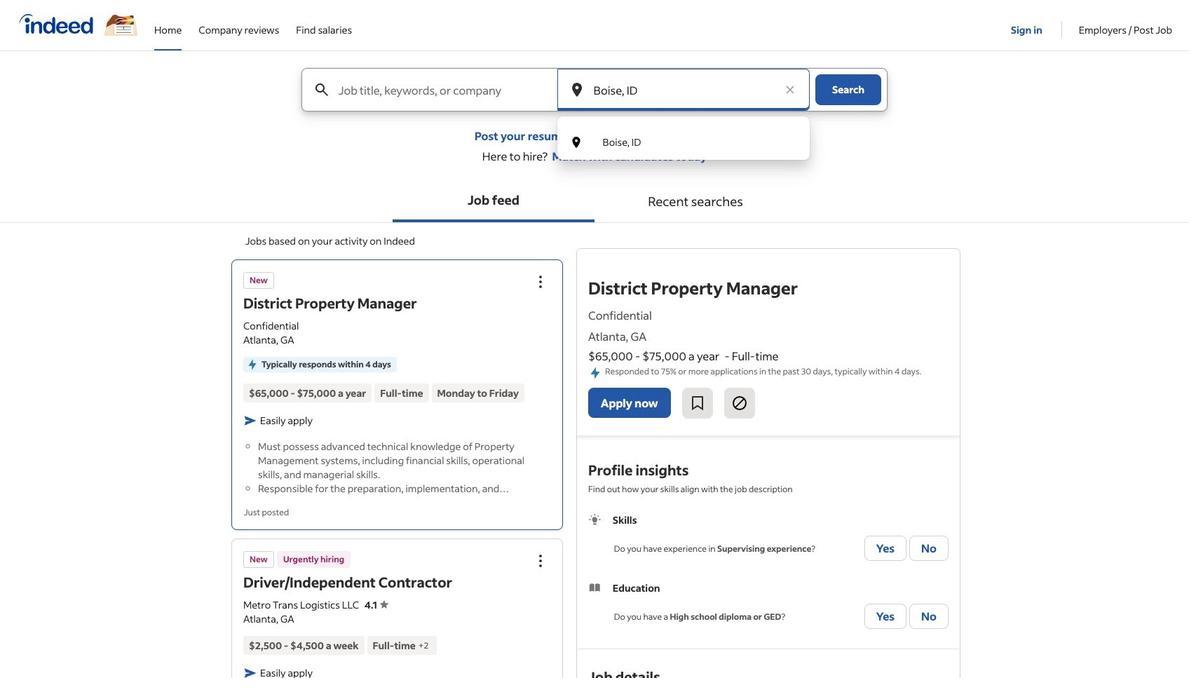 Task type: vqa. For each thing, say whether or not it's contained in the screenshot.
the Save this job icon
yes



Task type: locate. For each thing, give the bounding box(es) containing it.
main content
[[0, 68, 1190, 678]]

not interested image
[[731, 395, 748, 412]]

job actions for district property manager is collapsed image
[[532, 274, 549, 290]]

tab list
[[0, 180, 1190, 223]]

celebrating black history month image
[[104, 15, 137, 36]]

job actions for driver/independent contractor is collapsed image
[[532, 553, 549, 570]]

search: Job title, keywords, or company text field
[[336, 69, 555, 111]]

save this job image
[[689, 395, 706, 412]]

None search field
[[290, 68, 899, 160]]



Task type: describe. For each thing, give the bounding box(es) containing it.
clear location input image
[[783, 83, 797, 97]]

Edit location text field
[[591, 69, 776, 111]]

4.1 out of five stars rating image
[[365, 598, 389, 612]]

education group
[[589, 581, 949, 632]]

skills group
[[589, 513, 949, 564]]



